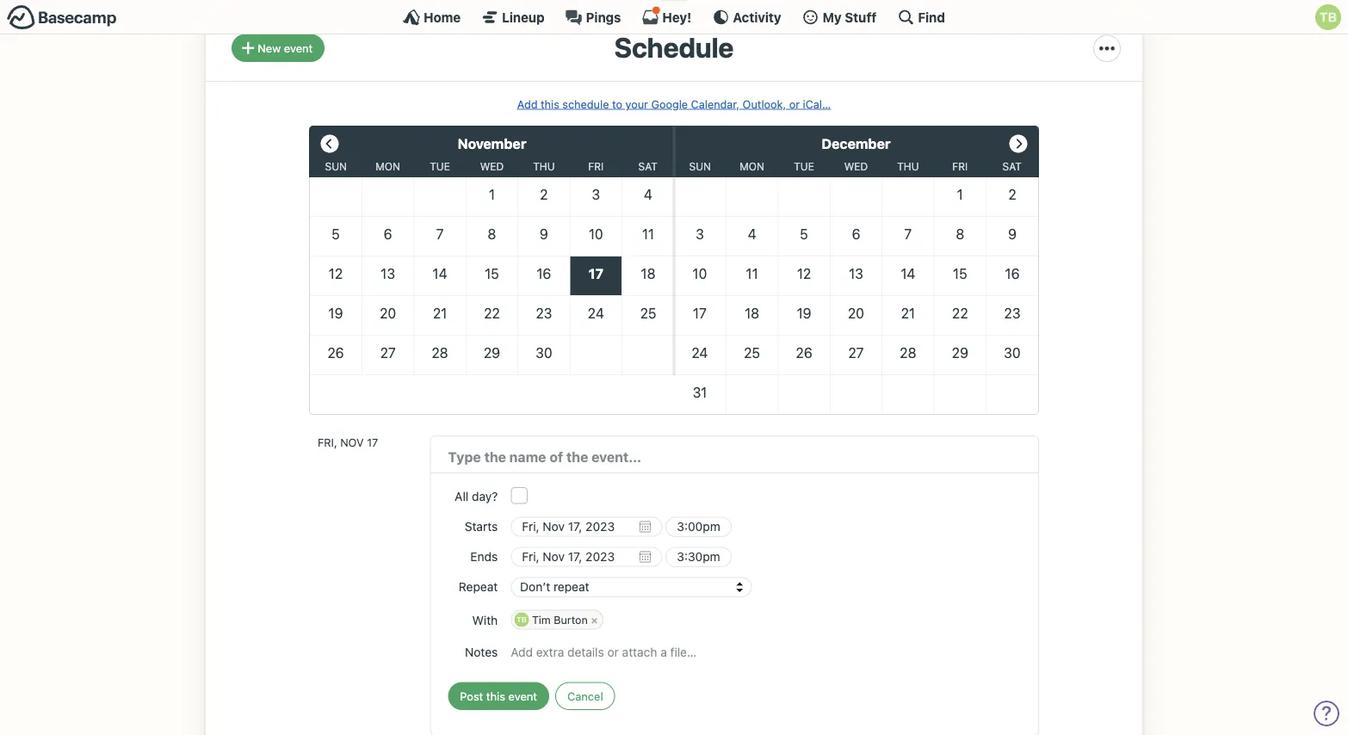 Task type: vqa. For each thing, say whether or not it's contained in the screenshot.
10:34am "ELEMENT"
no



Task type: describe. For each thing, give the bounding box(es) containing it.
ends
[[470, 549, 498, 564]]

fri for december
[[953, 160, 968, 172]]

all day?
[[455, 489, 498, 503]]

day?
[[472, 489, 498, 503]]

burton
[[554, 613, 588, 626]]

activity
[[733, 9, 781, 25]]

tim burton ×
[[532, 613, 598, 626]]

activity link
[[712, 9, 781, 26]]

lineup
[[502, 9, 545, 25]]

Notes text field
[[511, 637, 1021, 667]]

calendar,
[[691, 97, 740, 110]]

hey! button
[[642, 6, 692, 26]]

choose date… field for ends
[[511, 547, 662, 567]]

add this schedule to your google calendar, outlook, or ical…
[[517, 97, 831, 110]]

post this event button
[[448, 682, 549, 710]]

sat for december
[[1003, 160, 1022, 172]]

my
[[823, 9, 842, 25]]

lineup link
[[481, 9, 545, 26]]

pings
[[586, 9, 621, 25]]

sun for december
[[689, 160, 711, 172]]

add
[[517, 97, 538, 110]]

nov
[[340, 436, 364, 449]]

With text field
[[605, 608, 1021, 631]]

thu for november
[[533, 160, 555, 172]]

fri, nov 17
[[318, 436, 378, 449]]

wed for november
[[480, 160, 504, 172]]

this for event
[[486, 689, 505, 702]]

or
[[789, 97, 800, 110]]

find
[[918, 9, 945, 25]]

sun for november
[[325, 160, 347, 172]]

sat for november
[[639, 160, 658, 172]]

schedule
[[614, 30, 734, 63]]

to
[[612, 97, 623, 110]]

cancel button
[[555, 682, 615, 710]]

post this event
[[460, 689, 537, 702]]

home
[[424, 9, 461, 25]]

pick a time… field for starts
[[666, 517, 732, 537]]

choose date… field for starts
[[511, 516, 662, 536]]

fri for november
[[588, 160, 604, 172]]

google
[[651, 97, 688, 110]]

with
[[472, 613, 498, 627]]



Task type: locate. For each thing, give the bounding box(es) containing it.
Choose date… field
[[511, 516, 662, 536], [511, 547, 662, 567]]

0 horizontal spatial wed
[[480, 160, 504, 172]]

outlook,
[[743, 97, 786, 110]]

my stuff
[[823, 9, 877, 25]]

repeat
[[459, 580, 498, 594]]

1 thu from the left
[[533, 160, 555, 172]]

this for schedule
[[541, 97, 560, 110]]

thu for december
[[897, 160, 919, 172]]

0 horizontal spatial sun
[[325, 160, 347, 172]]

ical…
[[803, 97, 831, 110]]

stuff
[[845, 9, 877, 25]]

this right post
[[486, 689, 505, 702]]

december
[[822, 136, 891, 152]]

new
[[258, 41, 281, 54]]

2 mon from the left
[[740, 160, 765, 172]]

1 horizontal spatial sun
[[689, 160, 711, 172]]

main element
[[0, 0, 1348, 34]]

1 horizontal spatial sat
[[1003, 160, 1022, 172]]

×
[[591, 613, 598, 626]]

mon for november
[[376, 160, 400, 172]]

thu
[[533, 160, 555, 172], [897, 160, 919, 172]]

1 tue from the left
[[430, 160, 450, 172]]

all
[[455, 489, 469, 503]]

1 horizontal spatial fri
[[953, 160, 968, 172]]

0 vertical spatial this
[[541, 97, 560, 110]]

pings button
[[565, 9, 621, 26]]

2 wed from the left
[[844, 160, 868, 172]]

sun
[[325, 160, 347, 172], [689, 160, 711, 172]]

fri,
[[318, 436, 337, 449]]

event
[[284, 41, 313, 54], [508, 689, 537, 702]]

this inside post this event button
[[486, 689, 505, 702]]

wed down november
[[480, 160, 504, 172]]

1 vertical spatial this
[[486, 689, 505, 702]]

1 vertical spatial pick a time… field
[[666, 547, 732, 567]]

1 sun from the left
[[325, 160, 347, 172]]

0 horizontal spatial event
[[284, 41, 313, 54]]

cancel
[[567, 689, 603, 702]]

pick a time… field for ends
[[666, 547, 732, 567]]

1 mon from the left
[[376, 160, 400, 172]]

tue for november
[[430, 160, 450, 172]]

0 vertical spatial choose date… field
[[511, 516, 662, 536]]

hey!
[[662, 9, 692, 25]]

event right post
[[508, 689, 537, 702]]

tue
[[430, 160, 450, 172], [794, 160, 814, 172]]

1 horizontal spatial this
[[541, 97, 560, 110]]

new event link
[[232, 34, 325, 62]]

mon for december
[[740, 160, 765, 172]]

starts
[[465, 519, 498, 534]]

2 sat from the left
[[1003, 160, 1022, 172]]

1 horizontal spatial event
[[508, 689, 537, 702]]

2 tue from the left
[[794, 160, 814, 172]]

1 choose date… field from the top
[[511, 516, 662, 536]]

home link
[[403, 9, 461, 26]]

× link
[[586, 612, 603, 627]]

event right 'new'
[[284, 41, 313, 54]]

1 pick a time… field from the top
[[666, 517, 732, 537]]

0 horizontal spatial tue
[[430, 160, 450, 172]]

1 horizontal spatial mon
[[740, 160, 765, 172]]

17
[[367, 436, 378, 449]]

2 choose date… field from the top
[[511, 547, 662, 567]]

1 sat from the left
[[639, 160, 658, 172]]

1 wed from the left
[[480, 160, 504, 172]]

0 horizontal spatial fri
[[588, 160, 604, 172]]

wed for december
[[844, 160, 868, 172]]

wed down december at the top right of the page
[[844, 160, 868, 172]]

1 vertical spatial choose date… field
[[511, 547, 662, 567]]

Type the name of the event… text field
[[448, 446, 1021, 468]]

mon
[[376, 160, 400, 172], [740, 160, 765, 172]]

schedule
[[563, 97, 609, 110]]

post
[[460, 689, 483, 702]]

0 horizontal spatial thu
[[533, 160, 555, 172]]

find button
[[897, 9, 945, 26]]

1 horizontal spatial thu
[[897, 160, 919, 172]]

my stuff button
[[802, 9, 877, 26]]

tim
[[532, 613, 551, 626]]

1 horizontal spatial wed
[[844, 160, 868, 172]]

0 vertical spatial pick a time… field
[[666, 517, 732, 537]]

wed
[[480, 160, 504, 172], [844, 160, 868, 172]]

0 horizontal spatial mon
[[376, 160, 400, 172]]

this right "add"
[[541, 97, 560, 110]]

2 pick a time… field from the top
[[666, 547, 732, 567]]

notes
[[465, 645, 498, 659]]

november
[[458, 136, 526, 152]]

this
[[541, 97, 560, 110], [486, 689, 505, 702]]

add this schedule to your google calendar, outlook, or ical… link
[[517, 97, 831, 110]]

0 horizontal spatial sat
[[639, 160, 658, 172]]

event inside button
[[508, 689, 537, 702]]

1 horizontal spatial tue
[[794, 160, 814, 172]]

tim burton image
[[1316, 4, 1341, 30]]

Pick a time… field
[[666, 517, 732, 537], [666, 547, 732, 567]]

2 thu from the left
[[897, 160, 919, 172]]

sat
[[639, 160, 658, 172], [1003, 160, 1022, 172]]

0 horizontal spatial this
[[486, 689, 505, 702]]

tue for december
[[794, 160, 814, 172]]

fri
[[588, 160, 604, 172], [953, 160, 968, 172]]

2 sun from the left
[[689, 160, 711, 172]]

1 fri from the left
[[588, 160, 604, 172]]

new event
[[258, 41, 313, 54]]

2 fri from the left
[[953, 160, 968, 172]]

1 vertical spatial event
[[508, 689, 537, 702]]

0 vertical spatial event
[[284, 41, 313, 54]]

your
[[626, 97, 648, 110]]

switch accounts image
[[7, 4, 117, 31]]



